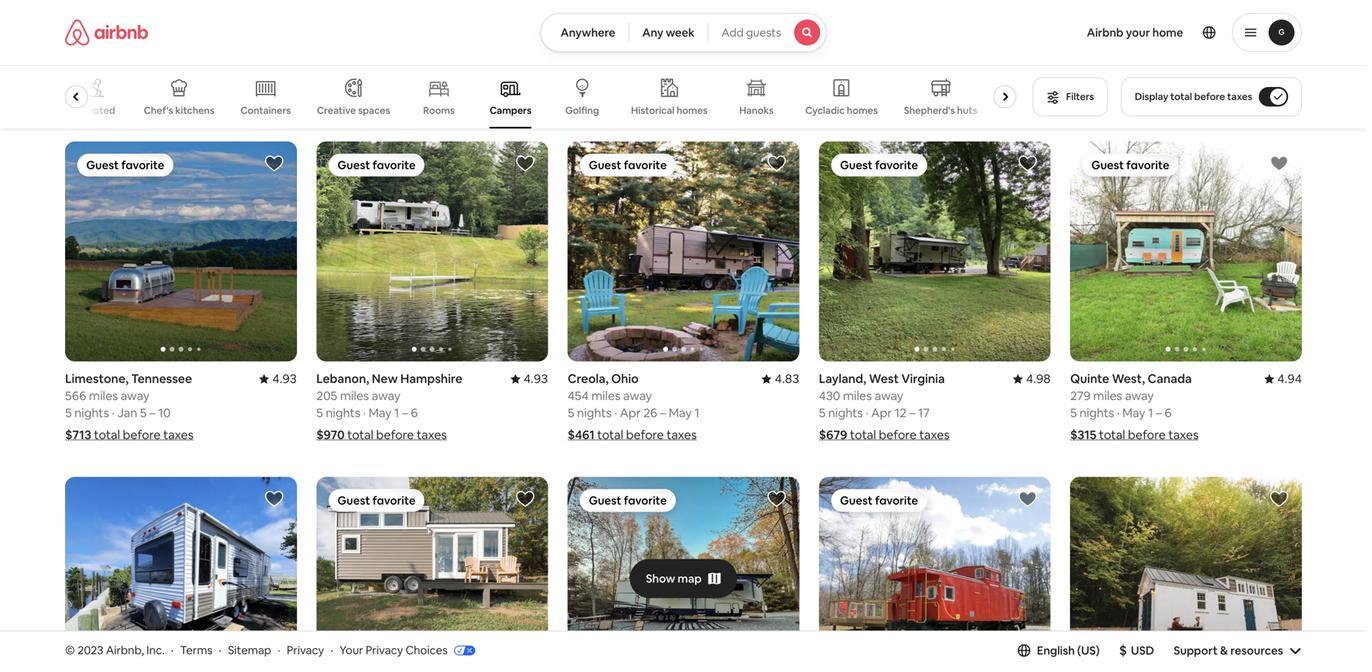 Task type: describe. For each thing, give the bounding box(es) containing it.
your
[[1127, 25, 1151, 40]]

any week button
[[629, 13, 709, 52]]

layland,
[[819, 371, 867, 387]]

205
[[317, 388, 338, 404]]

ohio
[[612, 371, 639, 387]]

shepherd's
[[905, 104, 956, 117]]

cycladic homes
[[806, 104, 878, 117]]

total right display
[[1171, 90, 1193, 103]]

sitemap link
[[228, 644, 271, 658]]

airbnb your home link
[[1078, 15, 1194, 50]]

4.98
[[1027, 371, 1051, 387]]

nights inside creola, ohio 454 miles away 5 nights · apr 26 – may 1 $461 total before taxes
[[577, 406, 612, 421]]

creola,
[[568, 371, 609, 387]]

historical homes
[[631, 104, 708, 117]]

· right inc.
[[171, 644, 174, 658]]

virginia
[[902, 371, 945, 387]]

1 for 279 miles away
[[1149, 406, 1154, 421]]

add guests
[[722, 25, 782, 40]]

support
[[1174, 644, 1218, 659]]

guests
[[747, 25, 782, 40]]

creative spaces
[[317, 104, 390, 117]]

cycladic
[[806, 104, 845, 117]]

display
[[1136, 90, 1169, 103]]

away for 279
[[1126, 388, 1155, 404]]

(us)
[[1078, 644, 1100, 659]]

4.98 out of 5 average rating image
[[1014, 371, 1051, 387]]

total for lebanon, new hampshire 205 miles away 5 nights · may 1 – 6 $970 total before taxes
[[348, 428, 374, 443]]

· inside lebanon, new hampshire 205 miles away 5 nights · may 1 – 6 $970 total before taxes
[[363, 406, 366, 421]]

taxes for layland, west virginia 430 miles away 5 nights · apr 12 – 17 $679 total before taxes
[[920, 428, 950, 443]]

your privacy choices
[[340, 644, 448, 658]]

$679
[[819, 428, 848, 443]]

6 for 205 miles away
[[411, 406, 418, 421]]

english (us) button
[[1018, 644, 1100, 659]]

566
[[65, 388, 86, 404]]

taxes inside the limestone, tennessee 566 miles away 5 nights · jan 5 – 10 $713 total before taxes
[[163, 428, 194, 443]]

may for 205 miles away
[[369, 406, 392, 421]]

– for 430
[[910, 406, 916, 421]]

&
[[1221, 644, 1229, 659]]

miles for 279 miles away
[[1094, 388, 1123, 404]]

nights for 205
[[326, 406, 361, 421]]

historical
[[631, 104, 675, 117]]

tennessee
[[131, 371, 192, 387]]

total for layland, west virginia 430 miles away 5 nights · apr 12 – 17 $679 total before taxes
[[851, 428, 877, 443]]

total for quinte west, canada 279 miles away 5 nights · may 1 – 6 $315 total before taxes
[[1100, 428, 1126, 443]]

before inside the limestone, tennessee 566 miles away 5 nights · jan 5 – 10 $713 total before taxes
[[123, 428, 161, 443]]

containers
[[241, 104, 291, 117]]

huts
[[958, 104, 978, 117]]

lebanon,
[[317, 371, 369, 387]]

your
[[340, 644, 363, 658]]

©
[[65, 644, 75, 658]]

2 5 from the left
[[140, 406, 147, 421]]

6 for 279 miles away
[[1165, 406, 1172, 421]]

12
[[895, 406, 907, 421]]

before for layland, west virginia 430 miles away 5 nights · apr 12 – 17 $679 total before taxes
[[879, 428, 917, 443]]

hanoks
[[740, 104, 774, 117]]

new
[[372, 371, 398, 387]]

· right terms link
[[219, 644, 222, 658]]

golfing
[[566, 104, 600, 117]]

airbnb
[[1088, 25, 1124, 40]]

usd
[[1132, 644, 1155, 659]]

17
[[919, 406, 930, 421]]

© 2023 airbnb, inc. ·
[[65, 644, 174, 658]]

4.93 out of 5 average rating image
[[259, 371, 297, 387]]

total for creola, ohio 454 miles away 5 nights · apr 26 – may 1 $461 total before taxes
[[598, 428, 624, 443]]

– inside creola, ohio 454 miles away 5 nights · apr 26 – may 1 $461 total before taxes
[[660, 406, 667, 421]]

add to wishlist: jamaica, vermont image
[[1270, 490, 1290, 509]]

west
[[869, 371, 899, 387]]

anywhere
[[561, 25, 616, 40]]

homes for historical homes
[[677, 104, 708, 117]]

creola, ohio 454 miles away 5 nights · apr 26 – may 1 $461 total before taxes
[[568, 371, 700, 443]]

choices
[[406, 644, 448, 658]]

your privacy choices link
[[340, 644, 476, 660]]

airbnb,
[[106, 644, 144, 658]]

profile element
[[847, 0, 1303, 65]]

shepherd's huts
[[905, 104, 978, 117]]

add to wishlist: denver, pennsylvania image
[[767, 490, 787, 509]]

filters button
[[1033, 77, 1109, 116]]

hampshire
[[401, 371, 463, 387]]

quinte
[[1071, 371, 1110, 387]]

map
[[678, 572, 702, 587]]

resources
[[1231, 644, 1284, 659]]

nights for 279
[[1080, 406, 1115, 421]]

2 privacy from the left
[[366, 644, 403, 658]]

1 inside creola, ohio 454 miles away 5 nights · apr 26 – may 1 $461 total before taxes
[[695, 406, 700, 421]]

any week
[[643, 25, 695, 40]]

4.93 out of 5 average rating image
[[511, 371, 548, 387]]

may inside creola, ohio 454 miles away 5 nights · apr 26 – may 1 $461 total before taxes
[[669, 406, 692, 421]]

show
[[646, 572, 676, 587]]

terms
[[180, 644, 213, 658]]

kitchens
[[175, 104, 215, 117]]

add guests button
[[708, 13, 827, 52]]

add
[[722, 25, 744, 40]]

privacy link
[[287, 644, 324, 658]]

10
[[158, 406, 171, 421]]

4.94
[[1278, 371, 1303, 387]]

group containing historical homes
[[65, 65, 1024, 129]]

add to wishlist: lebanon, new hampshire image
[[516, 154, 535, 173]]

1 5 from the left
[[65, 406, 72, 421]]

miles inside creola, ohio 454 miles away 5 nights · apr 26 – may 1 $461 total before taxes
[[592, 388, 621, 404]]

nights inside the limestone, tennessee 566 miles away 5 nights · jan 5 – 10 $713 total before taxes
[[75, 406, 109, 421]]

4.93 for limestone, tennessee 566 miles away 5 nights · jan 5 – 10 $713 total before taxes
[[272, 371, 297, 387]]

add to wishlist: layland, west virginia image
[[1019, 154, 1038, 173]]

nights for 430
[[829, 406, 864, 421]]



Task type: vqa. For each thing, say whether or not it's contained in the screenshot.


Task type: locate. For each thing, give the bounding box(es) containing it.
before inside lebanon, new hampshire 205 miles away 5 nights · may 1 – 6 $970 total before taxes
[[376, 428, 414, 443]]

away inside lebanon, new hampshire 205 miles away 5 nights · may 1 – 6 $970 total before taxes
[[372, 388, 401, 404]]

6 inside quinte west, canada 279 miles away 5 nights · may 1 – 6 $315 total before taxes
[[1165, 406, 1172, 421]]

add to wishlist: quinte west, canada image
[[1270, 154, 1290, 173]]

2 nights from the left
[[326, 406, 361, 421]]

1 down new
[[394, 406, 400, 421]]

adapted
[[75, 104, 115, 117]]

3 away from the left
[[875, 388, 904, 404]]

quinte west, canada 279 miles away 5 nights · may 1 – 6 $315 total before taxes
[[1071, 371, 1199, 443]]

before for creola, ohio 454 miles away 5 nights · apr 26 – may 1 $461 total before taxes
[[626, 428, 664, 443]]

anywhere button
[[541, 13, 630, 52]]

inc.
[[147, 644, 165, 658]]

limestone, tennessee 566 miles away 5 nights · jan 5 – 10 $713 total before taxes
[[65, 371, 194, 443]]

3 5 from the left
[[317, 406, 323, 421]]

add to wishlist: manteo, north carolina image
[[264, 490, 284, 509]]

homes for cycladic homes
[[847, 104, 878, 117]]

4.83 out of 5 average rating image
[[762, 371, 800, 387]]

– inside the limestone, tennessee 566 miles away 5 nights · jan 5 – 10 $713 total before taxes
[[149, 406, 156, 421]]

279
[[1071, 388, 1091, 404]]

5 right jan
[[140, 406, 147, 421]]

total inside quinte west, canada 279 miles away 5 nights · may 1 – 6 $315 total before taxes
[[1100, 428, 1126, 443]]

total inside creola, ohio 454 miles away 5 nights · apr 26 – may 1 $461 total before taxes
[[598, 428, 624, 443]]

5 down 566
[[65, 406, 72, 421]]

may inside lebanon, new hampshire 205 miles away 5 nights · may 1 – 6 $970 total before taxes
[[369, 406, 392, 421]]

taxes for quinte west, canada 279 miles away 5 nights · may 1 – 6 $315 total before taxes
[[1169, 428, 1199, 443]]

add to wishlist: hancock, maryland image
[[516, 490, 535, 509]]

– inside quinte west, canada 279 miles away 5 nights · may 1 – 6 $315 total before taxes
[[1157, 406, 1163, 421]]

miles inside the limestone, tennessee 566 miles away 5 nights · jan 5 – 10 $713 total before taxes
[[89, 388, 118, 404]]

6 inside lebanon, new hampshire 205 miles away 5 nights · may 1 – 6 $970 total before taxes
[[411, 406, 418, 421]]

– left 10 at the left bottom
[[149, 406, 156, 421]]

4 away from the left
[[624, 388, 652, 404]]

3 1 from the left
[[1149, 406, 1154, 421]]

airbnb your home
[[1088, 25, 1184, 40]]

0 horizontal spatial 6
[[411, 406, 418, 421]]

6 down canada
[[1165, 406, 1172, 421]]

nights down the 454
[[577, 406, 612, 421]]

1 right 26
[[695, 406, 700, 421]]

0 horizontal spatial 4.93
[[272, 371, 297, 387]]

5 down 205
[[317, 406, 323, 421]]

0 horizontal spatial homes
[[677, 104, 708, 117]]

–
[[149, 406, 156, 421], [402, 406, 408, 421], [910, 406, 916, 421], [660, 406, 667, 421], [1157, 406, 1163, 421]]

2023
[[78, 644, 104, 658]]

nights down 566
[[75, 406, 109, 421]]

0 horizontal spatial may
[[369, 406, 392, 421]]

4.93 left creola,
[[524, 371, 548, 387]]

3 miles from the left
[[843, 388, 873, 404]]

may down new
[[369, 406, 392, 421]]

filters
[[1067, 90, 1095, 103]]

may right 26
[[669, 406, 692, 421]]

430
[[819, 388, 841, 404]]

miles for 205 miles away
[[340, 388, 369, 404]]

before inside creola, ohio 454 miles away 5 nights · apr 26 – may 1 $461 total before taxes
[[626, 428, 664, 443]]

5 inside quinte west, canada 279 miles away 5 nights · may 1 – 6 $315 total before taxes
[[1071, 406, 1078, 421]]

· left privacy link
[[278, 644, 281, 658]]

before for quinte west, canada 279 miles away 5 nights · may 1 – 6 $315 total before taxes
[[1129, 428, 1166, 443]]

2 away from the left
[[372, 388, 401, 404]]

away for 205
[[372, 388, 401, 404]]

4.94 out of 5 average rating image
[[1265, 371, 1303, 387]]

· left 12
[[866, 406, 869, 421]]

none search field containing anywhere
[[541, 13, 827, 52]]

terms · sitemap · privacy ·
[[180, 644, 333, 658]]

nights
[[75, 406, 109, 421], [326, 406, 361, 421], [829, 406, 864, 421], [577, 406, 612, 421], [1080, 406, 1115, 421]]

1 for 205 miles away
[[394, 406, 400, 421]]

1 away from the left
[[121, 388, 150, 404]]

taxes for creola, ohio 454 miles away 5 nights · apr 26 – may 1 $461 total before taxes
[[667, 428, 697, 443]]

– right 26
[[660, 406, 667, 421]]

4 nights from the left
[[577, 406, 612, 421]]

show map
[[646, 572, 702, 587]]

1 inside quinte west, canada 279 miles away 5 nights · may 1 – 6 $315 total before taxes
[[1149, 406, 1154, 421]]

before down west,
[[1129, 428, 1166, 443]]

rooms
[[423, 104, 455, 117]]

1 6 from the left
[[411, 406, 418, 421]]

taxes for lebanon, new hampshire 205 miles away 5 nights · may 1 – 6 $970 total before taxes
[[417, 428, 447, 443]]

away for 430
[[875, 388, 904, 404]]

4.83
[[775, 371, 800, 387]]

canada
[[1148, 371, 1193, 387]]

1 may from the left
[[369, 406, 392, 421]]

week
[[666, 25, 695, 40]]

chef's kitchens
[[144, 104, 215, 117]]

2 1 from the left
[[695, 406, 700, 421]]

apr left 12
[[872, 406, 893, 421]]

3 may from the left
[[1123, 406, 1146, 421]]

2 horizontal spatial 1
[[1149, 406, 1154, 421]]

apr left 26
[[620, 406, 641, 421]]

1 horizontal spatial homes
[[847, 104, 878, 117]]

nights down 430
[[829, 406, 864, 421]]

miles down the lebanon,
[[340, 388, 369, 404]]

any
[[643, 25, 664, 40]]

1 4.93 from the left
[[272, 371, 297, 387]]

before
[[1195, 90, 1226, 103], [123, 428, 161, 443], [376, 428, 414, 443], [879, 428, 917, 443], [626, 428, 664, 443], [1129, 428, 1166, 443]]

1 horizontal spatial may
[[669, 406, 692, 421]]

taxes inside lebanon, new hampshire 205 miles away 5 nights · may 1 – 6 $970 total before taxes
[[417, 428, 447, 443]]

5 – from the left
[[1157, 406, 1163, 421]]

1 apr from the left
[[872, 406, 893, 421]]

2 – from the left
[[402, 406, 408, 421]]

6
[[411, 406, 418, 421], [1165, 406, 1172, 421]]

sitemap
[[228, 644, 271, 658]]

· left 26
[[615, 406, 618, 421]]

total right $713
[[94, 428, 120, 443]]

may for 279 miles away
[[1123, 406, 1146, 421]]

away down ohio
[[624, 388, 652, 404]]

total right the $315
[[1100, 428, 1126, 443]]

5 down '279'
[[1071, 406, 1078, 421]]

away up jan
[[121, 388, 150, 404]]

$315
[[1071, 428, 1097, 443]]

4.93 for lebanon, new hampshire 205 miles away 5 nights · may 1 – 6 $970 total before taxes
[[524, 371, 548, 387]]

nights inside layland, west virginia 430 miles away 5 nights · apr 12 – 17 $679 total before taxes
[[829, 406, 864, 421]]

total right $970
[[348, 428, 374, 443]]

before down 26
[[626, 428, 664, 443]]

limestone,
[[65, 371, 129, 387]]

· left your at the left
[[331, 644, 333, 658]]

4 – from the left
[[660, 406, 667, 421]]

1 horizontal spatial 1
[[695, 406, 700, 421]]

None search field
[[541, 13, 827, 52]]

english
[[1038, 644, 1076, 659]]

taxes inside quinte west, canada 279 miles away 5 nights · may 1 – 6 $315 total before taxes
[[1169, 428, 1199, 443]]

2 4.93 from the left
[[524, 371, 548, 387]]

2 6 from the left
[[1165, 406, 1172, 421]]

miles down creola,
[[592, 388, 621, 404]]

support & resources button
[[1174, 644, 1303, 659]]

add to wishlist: copper hill, virginia image
[[1019, 490, 1038, 509]]

1 inside lebanon, new hampshire 205 miles away 5 nights · may 1 – 6 $970 total before taxes
[[394, 406, 400, 421]]

2 apr from the left
[[620, 406, 641, 421]]

1 horizontal spatial privacy
[[366, 644, 403, 658]]

5 inside lebanon, new hampshire 205 miles away 5 nights · may 1 – 6 $970 total before taxes
[[317, 406, 323, 421]]

5 away from the left
[[1126, 388, 1155, 404]]

2 horizontal spatial may
[[1123, 406, 1146, 421]]

4 5 from the left
[[819, 406, 826, 421]]

before down new
[[376, 428, 414, 443]]

homes right historical
[[677, 104, 708, 117]]

privacy left your at the left
[[287, 644, 324, 658]]

1
[[394, 406, 400, 421], [695, 406, 700, 421], [1149, 406, 1154, 421]]

miles inside quinte west, canada 279 miles away 5 nights · may 1 – 6 $315 total before taxes
[[1094, 388, 1123, 404]]

before for lebanon, new hampshire 205 miles away 5 nights · may 1 – 6 $970 total before taxes
[[376, 428, 414, 443]]

west,
[[1113, 371, 1146, 387]]

5 down the 454
[[568, 406, 575, 421]]

away down west,
[[1126, 388, 1155, 404]]

total inside lebanon, new hampshire 205 miles away 5 nights · may 1 – 6 $970 total before taxes
[[348, 428, 374, 443]]

display total before taxes
[[1136, 90, 1253, 103]]

apr inside layland, west virginia 430 miles away 5 nights · apr 12 – 17 $679 total before taxes
[[872, 406, 893, 421]]

total inside layland, west virginia 430 miles away 5 nights · apr 12 – 17 $679 total before taxes
[[851, 428, 877, 443]]

miles for 430 miles away
[[843, 388, 873, 404]]

taxes inside layland, west virginia 430 miles away 5 nights · apr 12 – 17 $679 total before taxes
[[920, 428, 950, 443]]

· inside quinte west, canada 279 miles away 5 nights · may 1 – 6 $315 total before taxes
[[1118, 406, 1120, 421]]

miles down layland,
[[843, 388, 873, 404]]

$
[[1120, 643, 1128, 659]]

add to wishlist: limestone, tennessee image
[[264, 154, 284, 173]]

support & resources
[[1174, 644, 1284, 659]]

away
[[121, 388, 150, 404], [372, 388, 401, 404], [875, 388, 904, 404], [624, 388, 652, 404], [1126, 388, 1155, 404]]

6 5 from the left
[[1071, 406, 1078, 421]]

– for 205
[[402, 406, 408, 421]]

total
[[1171, 90, 1193, 103], [94, 428, 120, 443], [348, 428, 374, 443], [851, 428, 877, 443], [598, 428, 624, 443], [1100, 428, 1126, 443]]

before down jan
[[123, 428, 161, 443]]

26
[[644, 406, 658, 421]]

3 – from the left
[[910, 406, 916, 421]]

english (us)
[[1038, 644, 1100, 659]]

before down 12
[[879, 428, 917, 443]]

· inside the limestone, tennessee 566 miles away 5 nights · jan 5 – 10 $713 total before taxes
[[112, 406, 115, 421]]

5 nights from the left
[[1080, 406, 1115, 421]]

$713
[[65, 428, 91, 443]]

nights inside quinte west, canada 279 miles away 5 nights · may 1 – 6 $315 total before taxes
[[1080, 406, 1115, 421]]

total inside the limestone, tennessee 566 miles away 5 nights · jan 5 – 10 $713 total before taxes
[[94, 428, 120, 443]]

total right "$679"
[[851, 428, 877, 443]]

chef's
[[144, 104, 173, 117]]

privacy right your at the left
[[366, 644, 403, 658]]

– for 279
[[1157, 406, 1163, 421]]

5 inside creola, ohio 454 miles away 5 nights · apr 26 – may 1 $461 total before taxes
[[568, 406, 575, 421]]

away inside creola, ohio 454 miles away 5 nights · apr 26 – may 1 $461 total before taxes
[[624, 388, 652, 404]]

miles inside layland, west virginia 430 miles away 5 nights · apr 12 – 17 $679 total before taxes
[[843, 388, 873, 404]]

may
[[369, 406, 392, 421], [669, 406, 692, 421], [1123, 406, 1146, 421]]

add to wishlist: creola, ohio image
[[767, 154, 787, 173]]

4 miles from the left
[[592, 388, 621, 404]]

layland, west virginia 430 miles away 5 nights · apr 12 – 17 $679 total before taxes
[[819, 371, 950, 443]]

1 nights from the left
[[75, 406, 109, 421]]

4.93 left the lebanon,
[[272, 371, 297, 387]]

nights down '279'
[[1080, 406, 1115, 421]]

5 5 from the left
[[568, 406, 575, 421]]

1 horizontal spatial 6
[[1165, 406, 1172, 421]]

total right '$461'
[[598, 428, 624, 443]]

454
[[568, 388, 589, 404]]

$ usd
[[1120, 643, 1155, 659]]

1 horizontal spatial 4.93
[[524, 371, 548, 387]]

away down new
[[372, 388, 401, 404]]

before inside quinte west, canada 279 miles away 5 nights · may 1 – 6 $315 total before taxes
[[1129, 428, 1166, 443]]

show map button
[[630, 560, 738, 599]]

1 – from the left
[[149, 406, 156, 421]]

– inside lebanon, new hampshire 205 miles away 5 nights · may 1 – 6 $970 total before taxes
[[402, 406, 408, 421]]

5 miles from the left
[[1094, 388, 1123, 404]]

lebanon, new hampshire 205 miles away 5 nights · may 1 – 6 $970 total before taxes
[[317, 371, 463, 443]]

away down west
[[875, 388, 904, 404]]

group
[[65, 65, 1024, 129], [65, 142, 297, 362], [317, 142, 548, 362], [568, 142, 800, 362], [819, 142, 1051, 362], [1071, 142, 1303, 362], [65, 478, 297, 671], [317, 478, 548, 671], [568, 478, 800, 671], [819, 478, 1051, 671], [1071, 478, 1303, 671]]

– down canada
[[1157, 406, 1163, 421]]

4.93
[[272, 371, 297, 387], [524, 371, 548, 387]]

· down west,
[[1118, 406, 1120, 421]]

5 inside layland, west virginia 430 miles away 5 nights · apr 12 – 17 $679 total before taxes
[[819, 406, 826, 421]]

spaces
[[358, 104, 390, 117]]

· inside creola, ohio 454 miles away 5 nights · apr 26 – may 1 $461 total before taxes
[[615, 406, 618, 421]]

nights inside lebanon, new hampshire 205 miles away 5 nights · may 1 – 6 $970 total before taxes
[[326, 406, 361, 421]]

0 horizontal spatial apr
[[620, 406, 641, 421]]

– down hampshire
[[402, 406, 408, 421]]

may down west,
[[1123, 406, 1146, 421]]

– inside layland, west virginia 430 miles away 5 nights · apr 12 – 17 $679 total before taxes
[[910, 406, 916, 421]]

· left jan
[[112, 406, 115, 421]]

away inside layland, west virginia 430 miles away 5 nights · apr 12 – 17 $679 total before taxes
[[875, 388, 904, 404]]

0 horizontal spatial 1
[[394, 406, 400, 421]]

– left 17
[[910, 406, 916, 421]]

$970
[[317, 428, 345, 443]]

privacy
[[287, 644, 324, 658], [366, 644, 403, 658]]

1 horizontal spatial apr
[[872, 406, 893, 421]]

apr
[[872, 406, 893, 421], [620, 406, 641, 421]]

6 down hampshire
[[411, 406, 418, 421]]

away inside quinte west, canada 279 miles away 5 nights · may 1 – 6 $315 total before taxes
[[1126, 388, 1155, 404]]

apr inside creola, ohio 454 miles away 5 nights · apr 26 – may 1 $461 total before taxes
[[620, 406, 641, 421]]

creative
[[317, 104, 356, 117]]

taxes inside creola, ohio 454 miles away 5 nights · apr 26 – may 1 $461 total before taxes
[[667, 428, 697, 443]]

0 horizontal spatial privacy
[[287, 644, 324, 658]]

terms link
[[180, 644, 213, 658]]

1 1 from the left
[[394, 406, 400, 421]]

miles down the limestone,
[[89, 388, 118, 404]]

2 miles from the left
[[340, 388, 369, 404]]

5 down 430
[[819, 406, 826, 421]]

1 miles from the left
[[89, 388, 118, 404]]

3 nights from the left
[[829, 406, 864, 421]]

miles down quinte on the bottom right of the page
[[1094, 388, 1123, 404]]

jan
[[117, 406, 137, 421]]

taxes
[[1228, 90, 1253, 103], [163, 428, 194, 443], [417, 428, 447, 443], [920, 428, 950, 443], [667, 428, 697, 443], [1169, 428, 1199, 443]]

$461
[[568, 428, 595, 443]]

home
[[1153, 25, 1184, 40]]

away inside the limestone, tennessee 566 miles away 5 nights · jan 5 – 10 $713 total before taxes
[[121, 388, 150, 404]]

· down the lebanon,
[[363, 406, 366, 421]]

before inside layland, west virginia 430 miles away 5 nights · apr 12 – 17 $679 total before taxes
[[879, 428, 917, 443]]

1 privacy from the left
[[287, 644, 324, 658]]

2 may from the left
[[669, 406, 692, 421]]

homes right cycladic
[[847, 104, 878, 117]]

campers
[[490, 104, 532, 117]]

1 down canada
[[1149, 406, 1154, 421]]

nights down 205
[[326, 406, 361, 421]]

before right display
[[1195, 90, 1226, 103]]

miles inside lebanon, new hampshire 205 miles away 5 nights · may 1 – 6 $970 total before taxes
[[340, 388, 369, 404]]

miles
[[89, 388, 118, 404], [340, 388, 369, 404], [843, 388, 873, 404], [592, 388, 621, 404], [1094, 388, 1123, 404]]

may inside quinte west, canada 279 miles away 5 nights · may 1 – 6 $315 total before taxes
[[1123, 406, 1146, 421]]

· inside layland, west virginia 430 miles away 5 nights · apr 12 – 17 $679 total before taxes
[[866, 406, 869, 421]]



